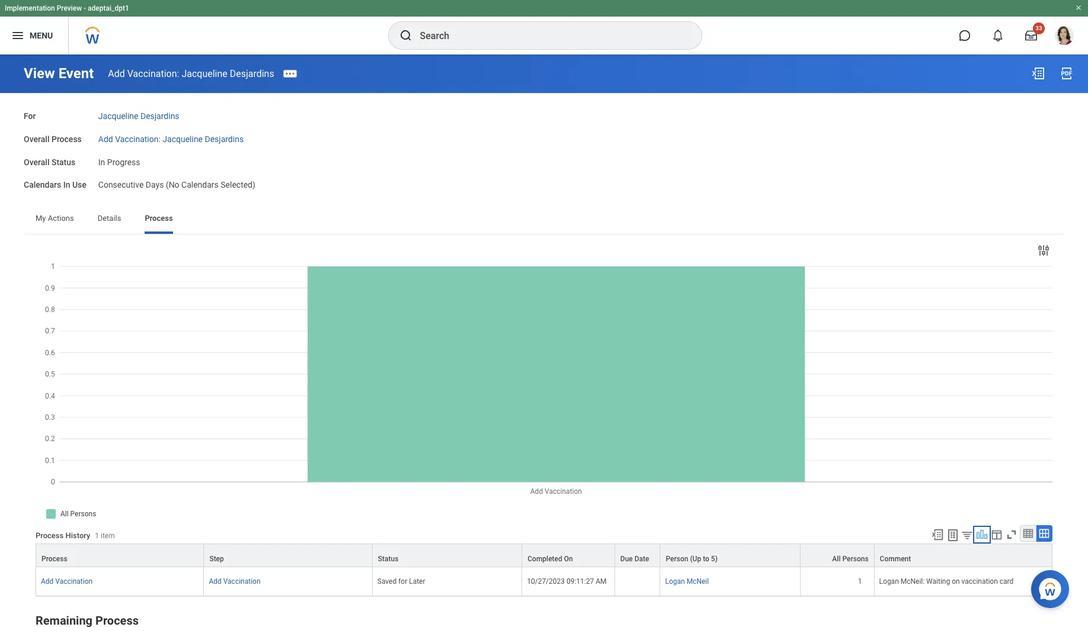 Task type: vqa. For each thing, say whether or not it's contained in the screenshot.
the Vaccination: inside ADD VACCINATION: JACQUELINE DESJARDINS LINK
yes



Task type: locate. For each thing, give the bounding box(es) containing it.
in left use
[[63, 180, 70, 190]]

toolbar inside view event main content
[[926, 526, 1053, 544]]

add vaccination link down process history 1 item at the left of the page
[[41, 576, 93, 586]]

view printable version (pdf) image
[[1060, 66, 1074, 81]]

add vaccination: jacqueline desjardins
[[108, 68, 274, 79], [98, 134, 244, 144]]

implementation preview -   adeptai_dpt1
[[5, 4, 129, 12]]

10/27/2023 09:11:27 am
[[527, 578, 607, 586]]

1 horizontal spatial calendars
[[181, 180, 219, 190]]

1 vertical spatial 1
[[858, 578, 862, 586]]

row containing add vaccination
[[36, 568, 1053, 597]]

0 horizontal spatial calendars
[[24, 180, 61, 190]]

logan
[[665, 578, 685, 586], [879, 578, 899, 586]]

1 horizontal spatial export to excel image
[[1031, 66, 1046, 81]]

export to excel image left export to worksheets image
[[931, 529, 944, 542]]

1 logan from the left
[[665, 578, 685, 586]]

persons
[[843, 555, 869, 564]]

logan mcneil
[[665, 578, 709, 586]]

status
[[52, 157, 75, 167], [378, 555, 399, 564]]

menu banner
[[0, 0, 1088, 55]]

vaccination for 2nd add vaccination link from right
[[55, 578, 93, 586]]

0 vertical spatial in
[[98, 157, 105, 167]]

configure and view chart data image
[[1037, 244, 1051, 258]]

0 horizontal spatial export to excel image
[[931, 529, 944, 542]]

export to excel image left view printable version (pdf) image
[[1031, 66, 1046, 81]]

view
[[24, 65, 55, 82]]

row down completed
[[36, 568, 1053, 597]]

1 vertical spatial add vaccination: jacqueline desjardins link
[[98, 132, 244, 144]]

overall for overall process
[[24, 134, 49, 144]]

vaccination
[[962, 578, 998, 586]]

vaccination for 2nd add vaccination link
[[223, 578, 261, 586]]

1 vertical spatial vaccination:
[[115, 134, 161, 144]]

status up calendars in use
[[52, 157, 75, 167]]

completed
[[528, 555, 562, 564]]

tab list
[[24, 206, 1065, 234]]

(no
[[166, 180, 179, 190]]

logan mcneil link
[[665, 576, 709, 586]]

in progress
[[98, 157, 140, 167]]

in inside overall status element
[[98, 157, 105, 167]]

jacqueline
[[182, 68, 227, 79], [98, 111, 138, 121], [163, 134, 203, 144]]

0 vertical spatial add vaccination: jacqueline desjardins
[[108, 68, 274, 79]]

add vaccination down process history 1 item at the left of the page
[[41, 578, 93, 586]]

export to excel image
[[1031, 66, 1046, 81], [931, 529, 944, 542]]

0 vertical spatial status
[[52, 157, 75, 167]]

status inside popup button
[[378, 555, 399, 564]]

person (up to 5) button
[[661, 545, 800, 567]]

calendars right (no
[[181, 180, 219, 190]]

1 horizontal spatial in
[[98, 157, 105, 167]]

1 button
[[858, 577, 864, 587]]

1 horizontal spatial logan
[[879, 578, 899, 586]]

jacqueline inside "link"
[[98, 111, 138, 121]]

2 calendars from the left
[[181, 180, 219, 190]]

cell
[[615, 568, 661, 597]]

0 vertical spatial jacqueline
[[182, 68, 227, 79]]

process button
[[36, 545, 204, 567]]

export to worksheets image
[[946, 529, 960, 543]]

1 vertical spatial status
[[378, 555, 399, 564]]

consecutive
[[98, 180, 144, 190]]

details
[[98, 214, 121, 223]]

add vaccination: jacqueline desjardins link
[[108, 68, 274, 79], [98, 132, 244, 144]]

desjardins inside add vaccination: jacqueline desjardins link
[[205, 134, 244, 144]]

1 vertical spatial add vaccination: jacqueline desjardins
[[98, 134, 244, 144]]

1 vertical spatial desjardins
[[140, 111, 179, 121]]

vaccination down step
[[223, 578, 261, 586]]

export to excel image for process history
[[931, 529, 944, 542]]

vaccination: for view event
[[127, 68, 179, 79]]

1
[[95, 533, 99, 541], [858, 578, 862, 586]]

vaccination down process history 1 item at the left of the page
[[55, 578, 93, 586]]

due date
[[621, 555, 649, 564]]

0 vertical spatial overall
[[24, 134, 49, 144]]

export to excel image for view event
[[1031, 66, 1046, 81]]

all persons
[[832, 555, 869, 564]]

add
[[108, 68, 125, 79], [98, 134, 113, 144], [41, 578, 54, 586], [209, 578, 222, 586]]

1 vaccination from the left
[[55, 578, 93, 586]]

0 vertical spatial add vaccination: jacqueline desjardins link
[[108, 68, 274, 79]]

on
[[564, 555, 573, 564]]

overall status
[[24, 157, 75, 167]]

logan down 'person'
[[665, 578, 685, 586]]

logan inside logan mcneil link
[[665, 578, 685, 586]]

add down process history 1 item at the left of the page
[[41, 578, 54, 586]]

add vaccination for 2nd add vaccination link
[[209, 578, 261, 586]]

0 horizontal spatial add vaccination link
[[41, 576, 93, 586]]

2 vertical spatial desjardins
[[205, 134, 244, 144]]

in left progress
[[98, 157, 105, 167]]

mcneil:
[[901, 578, 925, 586]]

completed on
[[528, 555, 573, 564]]

vaccination: down jacqueline desjardins
[[115, 134, 161, 144]]

vaccination:
[[127, 68, 179, 79], [115, 134, 161, 144]]

1 horizontal spatial vaccination
[[223, 578, 261, 586]]

1 add vaccination from the left
[[41, 578, 93, 586]]

0 horizontal spatial vaccination
[[55, 578, 93, 586]]

0 horizontal spatial add vaccination
[[41, 578, 93, 586]]

1 horizontal spatial add vaccination
[[209, 578, 261, 586]]

status up saved
[[378, 555, 399, 564]]

1 horizontal spatial add vaccination link
[[209, 576, 261, 586]]

process down process history 1 item at the left of the page
[[41, 555, 67, 564]]

jacqueline desjardins
[[98, 111, 179, 121]]

vaccination: up jacqueline desjardins "link"
[[127, 68, 179, 79]]

0 vertical spatial desjardins
[[230, 68, 274, 79]]

search image
[[399, 28, 413, 43]]

1 row from the top
[[36, 544, 1053, 568]]

1 add vaccination link from the left
[[41, 576, 93, 586]]

vaccination
[[55, 578, 93, 586], [223, 578, 261, 586]]

status button
[[373, 545, 522, 567]]

09:11:27
[[567, 578, 594, 586]]

1 left item
[[95, 533, 99, 541]]

add vaccination link down step
[[209, 576, 261, 586]]

in
[[98, 157, 105, 167], [63, 180, 70, 190]]

table image
[[1023, 528, 1034, 540]]

1 down the persons
[[858, 578, 862, 586]]

2 vertical spatial jacqueline
[[163, 134, 203, 144]]

2 logan from the left
[[879, 578, 899, 586]]

1 vertical spatial overall
[[24, 157, 49, 167]]

logan for logan mcneil
[[665, 578, 685, 586]]

desjardins
[[230, 68, 274, 79], [140, 111, 179, 121], [205, 134, 244, 144]]

to
[[703, 555, 709, 564]]

1 overall from the top
[[24, 134, 49, 144]]

logan for logan mcneil: waiting on vaccination card
[[879, 578, 899, 586]]

0 vertical spatial export to excel image
[[1031, 66, 1046, 81]]

use
[[72, 180, 86, 190]]

row
[[36, 544, 1053, 568], [36, 568, 1053, 597]]

profile logan mcneil image
[[1055, 26, 1074, 47]]

1 horizontal spatial 1
[[858, 578, 862, 586]]

toolbar
[[926, 526, 1053, 544]]

consecutive days (no calendars selected)
[[98, 180, 255, 190]]

33 button
[[1018, 23, 1045, 49]]

overall
[[24, 134, 49, 144], [24, 157, 49, 167]]

2 vaccination from the left
[[223, 578, 261, 586]]

calendars
[[24, 180, 61, 190], [181, 180, 219, 190]]

1 vertical spatial jacqueline
[[98, 111, 138, 121]]

add vaccination
[[41, 578, 93, 586], [209, 578, 261, 586]]

item
[[101, 533, 115, 541]]

overall down for
[[24, 134, 49, 144]]

1 horizontal spatial status
[[378, 555, 399, 564]]

add vaccination link
[[41, 576, 93, 586], [209, 576, 261, 586]]

desjardins for event
[[230, 68, 274, 79]]

1 calendars from the left
[[24, 180, 61, 190]]

saved for later
[[377, 578, 425, 586]]

2 overall from the top
[[24, 157, 49, 167]]

later
[[409, 578, 425, 586]]

logan mcneil: waiting on vaccination card
[[879, 578, 1014, 586]]

add right event
[[108, 68, 125, 79]]

0 vertical spatial 1
[[95, 533, 99, 541]]

overall down overall process
[[24, 157, 49, 167]]

0 vertical spatial vaccination:
[[127, 68, 179, 79]]

1 vertical spatial export to excel image
[[931, 529, 944, 542]]

2 row from the top
[[36, 568, 1053, 597]]

add vaccination: jacqueline desjardins for overall process
[[98, 134, 244, 144]]

menu
[[30, 31, 53, 40]]

row containing process
[[36, 544, 1053, 568]]

calendars in use
[[24, 180, 86, 190]]

process
[[52, 134, 82, 144], [145, 214, 173, 223], [36, 532, 64, 541], [41, 555, 67, 564]]

for
[[24, 111, 36, 121]]

0 horizontal spatial in
[[63, 180, 70, 190]]

overall for overall status
[[24, 157, 49, 167]]

0 horizontal spatial logan
[[665, 578, 685, 586]]

2 add vaccination from the left
[[209, 578, 261, 586]]

jacqueline for view event
[[182, 68, 227, 79]]

0 horizontal spatial 1
[[95, 533, 99, 541]]

logan down comment
[[879, 578, 899, 586]]

notifications large image
[[992, 30, 1004, 41]]

process history 1 item
[[36, 532, 115, 541]]

row up 10/27/2023
[[36, 544, 1053, 568]]

desjardins inside jacqueline desjardins "link"
[[140, 111, 179, 121]]

adeptai_dpt1
[[88, 4, 129, 12]]

calendars down overall status
[[24, 180, 61, 190]]

tab list containing my actions
[[24, 206, 1065, 234]]

add vaccination down step
[[209, 578, 261, 586]]

all persons button
[[801, 545, 874, 567]]

Search Workday  search field
[[420, 23, 677, 49]]

all
[[832, 555, 841, 564]]

expand/collapse chart image
[[976, 529, 989, 542]]



Task type: describe. For each thing, give the bounding box(es) containing it.
completed on button
[[522, 545, 615, 567]]

add vaccination: jacqueline desjardins link for process
[[98, 132, 244, 144]]

1 inside process history 1 item
[[95, 533, 99, 541]]

menu button
[[0, 17, 68, 55]]

process inside popup button
[[41, 555, 67, 564]]

saved
[[377, 578, 397, 586]]

-
[[84, 4, 86, 12]]

card
[[1000, 578, 1014, 586]]

overall process
[[24, 134, 82, 144]]

person (up to 5)
[[666, 555, 718, 564]]

10/27/2023
[[527, 578, 565, 586]]

add down step
[[209, 578, 222, 586]]

person
[[666, 555, 688, 564]]

process down days
[[145, 214, 173, 223]]

history
[[65, 532, 90, 541]]

2 add vaccination link from the left
[[209, 576, 261, 586]]

desjardins for process
[[205, 134, 244, 144]]

vaccination: for overall process
[[115, 134, 161, 144]]

33
[[1036, 25, 1043, 31]]

add vaccination: jacqueline desjardins link for event
[[108, 68, 274, 79]]

due
[[621, 555, 633, 564]]

inbox large image
[[1026, 30, 1037, 41]]

my
[[36, 214, 46, 223]]

jacqueline for overall process
[[163, 134, 203, 144]]

step
[[209, 555, 224, 564]]

actions
[[48, 214, 74, 223]]

waiting
[[927, 578, 950, 586]]

0 horizontal spatial status
[[52, 157, 75, 167]]

step button
[[204, 545, 372, 567]]

mcneil
[[687, 578, 709, 586]]

tab list inside view event main content
[[24, 206, 1065, 234]]

progress
[[107, 157, 140, 167]]

calendars inside calendars in use element
[[181, 180, 219, 190]]

view event main content
[[0, 55, 1088, 628]]

preview
[[57, 4, 82, 12]]

fullscreen image
[[1005, 529, 1018, 542]]

view event
[[24, 65, 94, 82]]

cell inside view event main content
[[615, 568, 661, 597]]

for
[[398, 578, 407, 586]]

days
[[146, 180, 164, 190]]

comment button
[[875, 545, 1052, 567]]

close environment banner image
[[1075, 4, 1082, 11]]

add vaccination: jacqueline desjardins for view event
[[108, 68, 274, 79]]

(up
[[690, 555, 701, 564]]

on
[[952, 578, 960, 586]]

5)
[[711, 555, 718, 564]]

process left 'history'
[[36, 532, 64, 541]]

due date button
[[615, 545, 660, 567]]

click to view/edit grid preferences image
[[991, 529, 1004, 542]]

overall status element
[[98, 150, 140, 168]]

jacqueline desjardins link
[[98, 109, 179, 121]]

event
[[58, 65, 94, 82]]

date
[[635, 555, 649, 564]]

comment
[[880, 555, 911, 564]]

calendars in use element
[[98, 173, 255, 191]]

justify image
[[11, 28, 25, 43]]

selected)
[[221, 180, 255, 190]]

1 vertical spatial in
[[63, 180, 70, 190]]

add vaccination for 2nd add vaccination link from right
[[41, 578, 93, 586]]

select to filter grid data image
[[961, 529, 974, 542]]

process up overall status
[[52, 134, 82, 144]]

my actions
[[36, 214, 74, 223]]

expand table image
[[1039, 528, 1050, 540]]

implementation
[[5, 4, 55, 12]]

am
[[596, 578, 607, 586]]

1 inside button
[[858, 578, 862, 586]]

add up overall status element on the left of the page
[[98, 134, 113, 144]]



